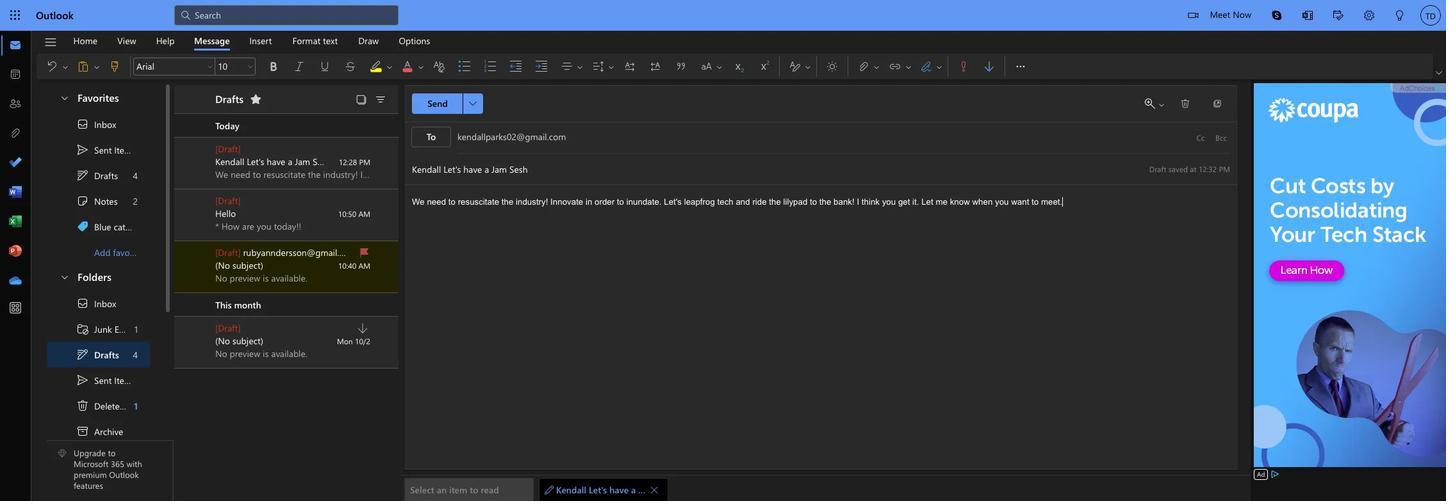 Task type: describe. For each thing, give the bounding box(es) containing it.
 button
[[246, 89, 266, 110]]

today!!
[[274, 220, 301, 233]]

 button
[[1262, 0, 1293, 31]]

 button inside popup button
[[416, 56, 426, 77]]

1  tree item from the top
[[47, 137, 150, 163]]

 inside  
[[576, 63, 584, 71]]

select a message checkbox for kendall let's have a jam sesh
[[190, 146, 215, 167]]

 button
[[1324, 0, 1354, 33]]

format text button
[[283, 31, 348, 51]]

 tree item
[[47, 394, 150, 419]]

 button
[[648, 482, 661, 500]]

 button
[[71, 56, 92, 77]]

me
[[936, 197, 948, 207]]

a inside list box
[[288, 156, 292, 168]]

think
[[862, 197, 880, 207]]

add favorite tree item
[[47, 240, 150, 265]]

font color image
[[401, 60, 427, 73]]

bcc button
[[1211, 128, 1232, 148]]

mail image
[[9, 39, 22, 52]]

upgrade to microsoft 365 with premium outlook features
[[74, 448, 142, 492]]

 button inside favorites tree item
[[53, 86, 75, 110]]

tab list containing home
[[63, 31, 440, 51]]

send button
[[412, 94, 463, 114]]


[[1303, 10, 1313, 21]]

need
[[427, 197, 446, 207]]

people image
[[9, 98, 22, 111]]

no for 
[[215, 272, 227, 285]]

read
[[481, 485, 499, 497]]

message
[[194, 34, 230, 46]]

(no for 
[[215, 335, 230, 347]]

lilypad
[[784, 197, 808, 207]]

(no for 
[[215, 260, 230, 272]]

word image
[[9, 187, 22, 199]]

 inside favorites tree item
[[60, 93, 70, 103]]

bank!
[[834, 197, 855, 207]]

include group
[[851, 54, 945, 79]]

drafts inside drafts 
[[215, 92, 244, 105]]

10/2
[[355, 336, 370, 347]]

blue
[[94, 221, 111, 233]]

files image
[[9, 128, 22, 140]]

jam inside message list no items selected list box
[[295, 156, 310, 168]]

to inside button
[[470, 485, 479, 497]]

premium
[[74, 470, 107, 481]]


[[249, 93, 262, 106]]

favorites tree item
[[47, 86, 150, 112]]

outlook link
[[36, 0, 74, 31]]

industry!
[[516, 197, 548, 207]]

folders
[[78, 270, 111, 284]]

0 vertical spatial  button
[[1434, 67, 1445, 79]]


[[433, 60, 445, 73]]

 blue category
[[76, 220, 149, 233]]


[[983, 60, 996, 73]]

kendall inside reading pane main content
[[556, 485, 586, 497]]

cc button
[[1191, 128, 1211, 148]]


[[267, 60, 280, 73]]

tags group
[[951, 54, 1002, 79]]

how
[[222, 220, 240, 233]]

cc
[[1197, 133, 1205, 143]]

 for  deleted items
[[76, 400, 89, 413]]

at
[[1190, 164, 1197, 174]]

message list section
[[174, 82, 399, 501]]

4 [draft] from the top
[[215, 322, 241, 335]]

resuscitate
[[458, 197, 499, 207]]

tech
[[718, 197, 734, 207]]

sesh inside reading pane main content
[[657, 485, 676, 497]]

favorites tree
[[47, 81, 150, 265]]

sent inside favorites tree
[[94, 144, 112, 156]]

 left font color image
[[386, 63, 394, 71]]

 inside  
[[905, 63, 913, 71]]

mon 10/2
[[337, 336, 370, 347]]

ad
[[1258, 470, 1265, 479]]

available. for 
[[271, 348, 308, 360]]

format
[[293, 34, 321, 46]]

1 inside  junk email 1
[[134, 323, 138, 336]]

microsoft
[[74, 459, 109, 470]]

basic text group
[[133, 54, 783, 79]]

preview for 
[[230, 272, 260, 285]]

2  tree item from the top
[[47, 368, 150, 394]]

10:50
[[338, 209, 356, 219]]

 button
[[617, 56, 643, 77]]

innovate
[[551, 197, 583, 207]]

Message body, press Alt+F10 to exit text field
[[412, 195, 1231, 374]]

pm inside reading pane main content
[[1219, 164, 1231, 174]]


[[374, 94, 387, 106]]

 button
[[1173, 94, 1199, 114]]

 right font size text field
[[247, 63, 254, 71]]

subscript image
[[732, 60, 758, 73]]

To text field
[[458, 130, 1191, 145]]

 inbox for 
[[76, 118, 116, 131]]

home
[[73, 34, 97, 46]]

to right need
[[449, 197, 456, 207]]

 button inside reading pane main content
[[463, 94, 483, 114]]

reading pane main content
[[399, 80, 1251, 502]]


[[293, 60, 306, 73]]

2  from the top
[[76, 349, 89, 361]]

folders tree item
[[47, 265, 150, 291]]

2 horizontal spatial  button
[[395, 54, 427, 79]]


[[889, 60, 902, 73]]

jam inside reading pane main content
[[638, 485, 655, 497]]


[[545, 486, 554, 495]]


[[1213, 99, 1223, 109]]

 button left font color image
[[385, 56, 395, 77]]

kendallparks02@gmail.com
[[458, 130, 566, 143]]

inundate.
[[627, 197, 662, 207]]

10:40 am
[[338, 261, 370, 271]]

 button
[[312, 56, 338, 77]]

outlook banner
[[0, 0, 1447, 33]]

4 for 1st the  "tree item" from the bottom
[[133, 349, 138, 361]]

view button
[[108, 31, 146, 51]]

12:28 pm
[[339, 157, 370, 167]]

Select a message checkbox
[[190, 326, 215, 346]]

 button down draw "button"
[[363, 54, 395, 79]]

subject) for 
[[232, 335, 263, 347]]

tree containing 
[[47, 291, 150, 502]]

archive
[[94, 426, 123, 438]]

text highlight color image
[[370, 60, 395, 73]]

available. for 
[[271, 272, 308, 285]]

application containing outlook
[[0, 0, 1447, 502]]

 junk email 1
[[76, 323, 138, 336]]

2  sent items from the top
[[76, 374, 136, 387]]

sent inside tree
[[94, 375, 112, 387]]

insert button
[[240, 31, 282, 51]]

sesh inside message list no items selected list box
[[313, 156, 331, 168]]

clipboard group
[[39, 54, 128, 79]]

 archive
[[76, 426, 123, 438]]

to button
[[411, 127, 451, 147]]

we need to resuscitate the industry! innovate in order to inundate. let's leapfrog tech and ride the lilypad to the bank! i think you get it. let me know when you want to meet.
[[412, 197, 1063, 207]]

drafts 
[[215, 92, 262, 106]]

 button down message button
[[205, 58, 215, 76]]

 sent items inside favorites tree
[[76, 144, 136, 156]]

let's inside text field
[[664, 197, 682, 207]]

 inside  
[[93, 63, 101, 71]]

send
[[428, 97, 448, 110]]

no preview is available. for 
[[215, 348, 308, 360]]

 button
[[951, 56, 977, 77]]


[[920, 60, 933, 73]]


[[77, 60, 90, 73]]

you inside message list no items selected list box
[[257, 220, 271, 233]]

 search field
[[174, 0, 399, 29]]

onedrive image
[[9, 275, 22, 288]]

2 horizontal spatial you
[[995, 197, 1009, 207]]


[[76, 195, 89, 208]]

 inside favorites tree
[[76, 169, 89, 182]]

 left the  button
[[417, 63, 425, 71]]

it.
[[913, 197, 919, 207]]

today heading
[[174, 114, 399, 138]]


[[1189, 10, 1199, 21]]

upgrade
[[74, 448, 106, 459]]


[[46, 60, 58, 73]]

*
[[215, 220, 219, 233]]

calendar image
[[9, 69, 22, 81]]

 inside  
[[936, 63, 943, 71]]

3 the from the left
[[820, 197, 832, 207]]

add favorite
[[94, 246, 143, 259]]

(no subject) for 
[[215, 335, 263, 347]]

 button
[[353, 90, 370, 108]]

 button
[[977, 56, 1002, 77]]

am for no preview is available.
[[359, 261, 370, 271]]

12:32
[[1199, 164, 1217, 174]]



Task type: locate. For each thing, give the bounding box(es) containing it.
subject) down month
[[232, 335, 263, 347]]

[draft] inside [draft] rubyanndersson@gmail.com 
[[215, 247, 241, 259]]

1 vertical spatial  tree item
[[47, 368, 150, 394]]

 
[[592, 60, 615, 73]]

 inside the  
[[608, 63, 615, 71]]

a
[[288, 156, 292, 168], [631, 485, 636, 497]]

kendall right ""
[[556, 485, 586, 497]]

1 horizontal spatial jam
[[638, 485, 655, 497]]

 for 
[[76, 297, 89, 310]]

 button
[[883, 56, 904, 77]]

2 no from the top
[[215, 348, 227, 360]]

1
[[134, 323, 138, 336], [134, 400, 138, 412]]

select a message checkbox for (no subject)
[[190, 250, 215, 270]]

1 vertical spatial jam
[[638, 485, 655, 497]]

0 vertical spatial 4
[[133, 170, 138, 182]]

2 sent from the top
[[94, 375, 112, 387]]

0 vertical spatial items
[[114, 144, 136, 156]]

1 vertical spatial  sent items
[[76, 374, 136, 387]]

1 vertical spatial am
[[359, 261, 370, 271]]

select a message checkbox up *
[[190, 198, 215, 219]]

1 vertical spatial 
[[469, 100, 477, 108]]

sent up notes on the top
[[94, 144, 112, 156]]

1 vertical spatial sent
[[94, 375, 112, 387]]

 button
[[395, 54, 427, 79], [60, 56, 71, 77], [92, 56, 102, 77]]

1 select a message checkbox from the top
[[190, 146, 215, 167]]

inbox inside tree
[[94, 298, 116, 310]]

 inside ' '
[[804, 63, 812, 71]]

let's right ""
[[589, 485, 607, 497]]

items inside favorites tree
[[114, 144, 136, 156]]

Search for email, meetings, files and more. field
[[194, 8, 391, 21]]

2 available. from the top
[[271, 348, 308, 360]]

items right "deleted"
[[127, 400, 149, 412]]

3 select a message checkbox from the top
[[190, 250, 215, 270]]


[[1395, 10, 1406, 21]]

1 right "deleted"
[[134, 400, 138, 412]]

to inside upgrade to microsoft 365 with premium outlook features
[[108, 448, 116, 459]]

1 (no from the top
[[215, 260, 230, 272]]

2 [draft] from the top
[[215, 195, 241, 207]]

1 no preview is available. from the top
[[215, 272, 308, 285]]


[[826, 60, 839, 73]]

2 vertical spatial drafts
[[94, 349, 119, 361]]

to right order
[[617, 197, 624, 207]]

 tree item
[[47, 214, 150, 240]]

0 horizontal spatial a
[[288, 156, 292, 168]]

2  inbox from the top
[[76, 297, 116, 310]]

inbox for 
[[94, 118, 116, 130]]

1 available. from the top
[[271, 272, 308, 285]]

1  from the top
[[76, 118, 89, 131]]

2 1 from the top
[[134, 400, 138, 412]]

no preview is available. down month
[[215, 348, 308, 360]]

 inbox for 
[[76, 297, 116, 310]]

bullets image
[[458, 60, 484, 73]]

1 vertical spatial select a message checkbox
[[190, 198, 215, 219]]

 inside button
[[1181, 99, 1191, 109]]

 button right the 
[[60, 56, 71, 77]]

 button for 
[[60, 56, 71, 77]]

2  from the top
[[76, 297, 89, 310]]

is up this month heading
[[263, 272, 269, 285]]

to
[[427, 131, 436, 143]]

today
[[215, 120, 239, 132]]

have inside message list no items selected list box
[[267, 156, 285, 168]]

month
[[234, 299, 261, 311]]

1  drafts from the top
[[76, 169, 118, 182]]

premium features image
[[58, 450, 67, 459]]

[draft] rubyanndersson@gmail.com 
[[215, 247, 371, 260]]

 inside  
[[62, 63, 69, 71]]

 tree item for 
[[47, 112, 150, 137]]

 tree item
[[47, 163, 150, 188], [47, 342, 150, 368]]

 sent items up "deleted"
[[76, 374, 136, 387]]

 inside tree item
[[76, 400, 89, 413]]


[[76, 323, 89, 336]]

you
[[882, 197, 896, 207], [995, 197, 1009, 207], [257, 220, 271, 233]]

Font text field
[[134, 59, 204, 74]]

inbox for 
[[94, 298, 116, 310]]

1 preview from the top
[[230, 272, 260, 285]]

 button
[[1293, 0, 1324, 33]]

left-rail-appbar navigation
[[3, 31, 28, 296]]

message list no items selected list box
[[174, 114, 399, 501]]

2 vertical spatial let's
[[589, 485, 607, 497]]

2 am from the top
[[359, 261, 370, 271]]


[[358, 247, 371, 260]]

is down this month heading
[[263, 348, 269, 360]]


[[319, 60, 331, 73]]

1 is from the top
[[263, 272, 269, 285]]

 right  at the top right of page
[[873, 63, 881, 71]]

 down favorites tree item
[[76, 118, 89, 131]]

let
[[922, 197, 934, 207]]

 left folders
[[60, 272, 70, 282]]

have inside reading pane main content
[[610, 485, 629, 497]]


[[76, 144, 89, 156], [76, 374, 89, 387]]

4 up 2
[[133, 170, 138, 182]]

1 horizontal spatial 
[[1436, 70, 1443, 76]]

(no down this
[[215, 335, 230, 347]]

0 vertical spatial preview
[[230, 272, 260, 285]]

view
[[117, 34, 136, 46]]

set your advertising preferences image
[[1271, 470, 1281, 480]]

to do image
[[9, 157, 22, 170]]

 right  
[[1181, 99, 1191, 109]]

a left  button
[[631, 485, 636, 497]]

 tree item
[[47, 188, 150, 214]]

format text
[[293, 34, 338, 46]]

1 vertical spatial outlook
[[109, 470, 139, 481]]

drafts heading
[[199, 85, 266, 113]]

drafts up notes on the top
[[94, 170, 118, 182]]

 inside reading pane main content
[[469, 100, 477, 108]]

* how are you today!!
[[215, 220, 301, 233]]

drafts left the  button
[[215, 92, 244, 105]]

0 horizontal spatial jam
[[295, 156, 310, 168]]

you left get on the right
[[882, 197, 896, 207]]

 
[[889, 60, 913, 73]]

1 vertical spatial sesh
[[657, 485, 676, 497]]

10:40
[[338, 261, 356, 271]]

0 vertical spatial  sent items
[[76, 144, 136, 156]]

this month
[[215, 299, 261, 311]]

the left "industry!"
[[502, 197, 514, 207]]

0 horizontal spatial you
[[257, 220, 271, 233]]

1 vertical spatial drafts
[[94, 170, 118, 182]]

subject) down are
[[232, 260, 263, 272]]

2 the from the left
[[769, 197, 781, 207]]

decrease indent image
[[510, 60, 535, 73]]

0 vertical spatial (no
[[215, 260, 230, 272]]

 up 
[[76, 297, 89, 310]]

 up  tree item
[[76, 374, 89, 387]]

pm right 12:28
[[359, 157, 370, 167]]

1 vertical spatial 
[[76, 297, 89, 310]]

 left font size text field
[[206, 63, 214, 71]]

order
[[595, 197, 615, 207]]

increase indent image
[[535, 60, 561, 73]]

1 horizontal spatial the
[[769, 197, 781, 207]]

1 vertical spatial 
[[76, 349, 89, 361]]

1 vertical spatial kendall
[[556, 485, 586, 497]]

help
[[156, 34, 175, 46]]

bcc
[[1216, 133, 1227, 143]]

2  tree item from the top
[[47, 291, 150, 317]]

 button inside folders tree item
[[53, 265, 75, 289]]

to left read
[[470, 485, 479, 497]]

no down select a message option at the left bottom
[[215, 348, 227, 360]]

0 horizontal spatial 
[[76, 400, 89, 413]]

select a message checkbox for hello
[[190, 198, 215, 219]]

 inbox up  tree item
[[76, 297, 116, 310]]

1 vertical spatial inbox
[[94, 298, 116, 310]]

1  from the top
[[76, 144, 89, 156]]

 button
[[363, 54, 395, 79], [385, 56, 395, 77], [416, 56, 426, 77], [904, 56, 914, 77]]

0 vertical spatial is
[[263, 272, 269, 285]]

1 vertical spatial  button
[[463, 94, 483, 114]]

1 horizontal spatial kendall
[[556, 485, 586, 497]]

1 subject) from the top
[[232, 260, 263, 272]]

(no subject) for 
[[215, 260, 263, 272]]

2
[[133, 195, 138, 207]]

2 (no subject) from the top
[[215, 335, 263, 347]]

 inbox
[[76, 118, 116, 131], [76, 297, 116, 310]]

 button
[[1385, 0, 1416, 33]]

 tree item
[[47, 112, 150, 137], [47, 291, 150, 317]]

1 vertical spatial  inbox
[[76, 297, 116, 310]]

1 horizontal spatial  button
[[92, 56, 102, 77]]

0 horizontal spatial pm
[[359, 157, 370, 167]]

0 vertical spatial  tree item
[[47, 137, 150, 163]]

 button for 
[[92, 56, 102, 77]]

 down  
[[60, 93, 70, 103]]

 tree item down favorites tree item
[[47, 137, 150, 163]]

0 vertical spatial subject)
[[232, 260, 263, 272]]

0 horizontal spatial let's
[[247, 156, 264, 168]]

 button
[[820, 56, 845, 77]]

1 horizontal spatial you
[[882, 197, 896, 207]]

1 vertical spatial (no subject)
[[215, 335, 263, 347]]

 for 
[[76, 118, 89, 131]]

(no subject) down this month
[[215, 335, 263, 347]]

 up 
[[76, 169, 89, 182]]

items inside  deleted items
[[127, 400, 149, 412]]

excel image
[[9, 216, 22, 229]]

 tree item up junk
[[47, 291, 150, 317]]

 for 
[[1181, 99, 1191, 109]]

let's left leapfrog
[[664, 197, 682, 207]]

have down 'today' heading
[[267, 156, 285, 168]]

4 down email
[[133, 349, 138, 361]]

available. down this month heading
[[271, 348, 308, 360]]

am for * how are you today!!
[[359, 209, 370, 219]]

no up this
[[215, 272, 227, 285]]

to down archive
[[108, 448, 116, 459]]

0 vertical spatial  tree item
[[47, 112, 150, 137]]

Select a message checkbox
[[190, 146, 215, 167], [190, 198, 215, 219], [190, 250, 215, 270]]

 inside  
[[1158, 101, 1166, 109]]

 drafts
[[76, 169, 118, 182], [76, 349, 119, 361]]

(no up this
[[215, 260, 230, 272]]

kendall down today
[[215, 156, 244, 168]]


[[592, 60, 605, 73]]

tree
[[47, 291, 150, 502]]

 inbox down favorites tree item
[[76, 118, 116, 131]]

sesh
[[313, 156, 331, 168], [657, 485, 676, 497]]

am down the 
[[359, 261, 370, 271]]

(no subject) up this month
[[215, 260, 263, 272]]

 
[[77, 60, 101, 73]]

 notes
[[76, 195, 118, 208]]

0 vertical spatial 
[[76, 169, 89, 182]]

 tree item
[[47, 317, 150, 342]]

 button down td image
[[1434, 67, 1445, 79]]


[[344, 60, 357, 73]]

drafts inside favorites tree
[[94, 170, 118, 182]]

no preview is available. for 
[[215, 272, 308, 285]]

 
[[46, 60, 69, 73]]

this month heading
[[174, 294, 399, 317]]

1 vertical spatial  tree item
[[47, 291, 150, 317]]

2 4 from the top
[[133, 349, 138, 361]]

1  from the top
[[76, 169, 89, 182]]

items
[[114, 144, 136, 156], [114, 375, 136, 387], [127, 400, 149, 412]]

0 vertical spatial select a message checkbox
[[190, 146, 215, 167]]

numbering image
[[484, 60, 510, 73]]

2 select a message checkbox from the top
[[190, 198, 215, 219]]

 kendall let's have a jam sesh
[[545, 485, 676, 497]]

 inside  
[[873, 63, 881, 71]]

2 subject) from the top
[[232, 335, 263, 347]]

 deleted items
[[76, 400, 149, 413]]

1 inbox from the top
[[94, 118, 116, 130]]

1 no from the top
[[215, 272, 227, 285]]

0 vertical spatial 
[[1436, 70, 1443, 76]]

know
[[950, 197, 970, 207]]

 drafts inside favorites tree
[[76, 169, 118, 182]]

items up 2
[[114, 144, 136, 156]]

0 vertical spatial a
[[288, 156, 292, 168]]

in
[[586, 197, 592, 207]]

1 vertical spatial let's
[[664, 197, 682, 207]]

no for 
[[215, 348, 227, 360]]

1 vertical spatial no preview is available.
[[215, 348, 308, 360]]

0 vertical spatial 
[[1181, 99, 1191, 109]]

1 horizontal spatial have
[[610, 485, 629, 497]]

0 vertical spatial no
[[215, 272, 227, 285]]

select
[[410, 485, 434, 497]]

[draft] down today
[[215, 143, 241, 155]]

0 horizontal spatial  button
[[60, 56, 71, 77]]

message button
[[185, 31, 239, 51]]

 up 
[[76, 400, 89, 413]]

 drafts up the  notes
[[76, 169, 118, 182]]

1 vertical spatial  tree item
[[47, 342, 150, 368]]

0 horizontal spatial outlook
[[36, 8, 74, 22]]

favorites
[[78, 91, 119, 104]]

 button
[[1205, 94, 1231, 114]]

 drafts for 1st the  "tree item" from the bottom
[[76, 349, 119, 361]]

 right the 
[[62, 63, 69, 71]]

are
[[242, 220, 254, 233]]

0 horizontal spatial the
[[502, 197, 514, 207]]

1 vertical spatial items
[[114, 375, 136, 387]]

2 vertical spatial items
[[127, 400, 149, 412]]

 
[[789, 60, 812, 73]]

0 vertical spatial  tree item
[[47, 163, 150, 188]]

0 horizontal spatial kendall
[[215, 156, 244, 168]]

 inbox inside favorites tree
[[76, 118, 116, 131]]

insert
[[250, 34, 272, 46]]

the
[[502, 197, 514, 207], [769, 197, 781, 207], [820, 197, 832, 207]]

 tree item up "deleted"
[[47, 368, 150, 394]]

no preview is available.
[[215, 272, 308, 285], [215, 348, 308, 360]]

2  drafts from the top
[[76, 349, 119, 361]]

[draft] down this
[[215, 322, 241, 335]]

4 inside tree
[[133, 349, 138, 361]]

td image
[[1421, 5, 1441, 26]]

0 vertical spatial 1
[[134, 323, 138, 336]]

Font size text field
[[215, 59, 245, 74]]

1  tree item from the top
[[47, 163, 150, 188]]

 sent items up notes on the top
[[76, 144, 136, 156]]

0 vertical spatial  inbox
[[76, 118, 116, 131]]

1 vertical spatial subject)
[[232, 335, 263, 347]]

 down td image
[[1436, 70, 1443, 76]]

1 vertical spatial 4
[[133, 349, 138, 361]]

inbox inside favorites tree
[[94, 118, 116, 130]]

 right 
[[716, 63, 724, 71]]

draft
[[1150, 164, 1167, 174]]

2 vertical spatial select a message checkbox
[[190, 250, 215, 270]]

0 horizontal spatial sesh
[[313, 156, 331, 168]]

 button
[[286, 56, 312, 77]]

 right  on the right top
[[936, 63, 943, 71]]

0 vertical spatial let's
[[247, 156, 264, 168]]

outlook right "premium"
[[109, 470, 139, 481]]

 drafts inside tree
[[76, 349, 119, 361]]

outlook inside upgrade to microsoft 365 with premium outlook features
[[109, 470, 139, 481]]

 drafts for 2nd the  "tree item" from the bottom of the page
[[76, 169, 118, 182]]

1 horizontal spatial 
[[1181, 99, 1191, 109]]

 button left 
[[416, 56, 426, 77]]

 
[[920, 60, 943, 73]]

 inside tree
[[76, 374, 89, 387]]

1 vertical spatial a
[[631, 485, 636, 497]]


[[356, 322, 369, 335]]

outlook up 
[[36, 8, 74, 22]]


[[76, 118, 89, 131], [76, 297, 89, 310]]

inbox
[[94, 118, 116, 130], [94, 298, 116, 310]]

preview up month
[[230, 272, 260, 285]]

kendall inside message list no items selected list box
[[215, 156, 244, 168]]

1 1 from the top
[[134, 323, 138, 336]]

you right are
[[257, 220, 271, 233]]

more apps image
[[9, 303, 22, 315]]


[[650, 486, 659, 495]]

1 vertical spatial preview
[[230, 348, 260, 360]]

subject) for 
[[232, 260, 263, 272]]

 button down  
[[53, 86, 75, 110]]

1 am from the top
[[359, 209, 370, 219]]

 inside favorites tree
[[76, 118, 89, 131]]

0 vertical spatial have
[[267, 156, 285, 168]]

 button left folders
[[53, 265, 75, 289]]

0 horizontal spatial  button
[[463, 94, 483, 114]]

4 for 2nd the  "tree item" from the bottom of the page
[[133, 170, 138, 182]]

 button right 
[[92, 56, 102, 77]]

outlook inside outlook banner
[[36, 8, 74, 22]]


[[76, 426, 89, 438]]

let's down 'today' heading
[[247, 156, 264, 168]]

1 inside  tree item
[[134, 400, 138, 412]]

1 vertical spatial  drafts
[[76, 349, 119, 361]]

add
[[94, 246, 111, 259]]

available. down [draft] rubyanndersson@gmail.com 
[[271, 272, 308, 285]]

 inside  
[[716, 63, 724, 71]]

1 horizontal spatial  button
[[1434, 67, 1445, 79]]

1 horizontal spatial pm
[[1219, 164, 1231, 174]]

 right 
[[608, 63, 615, 71]]

is for 
[[263, 348, 269, 360]]

 
[[1145, 99, 1166, 109]]

1 [draft] from the top
[[215, 143, 241, 155]]

i
[[857, 197, 860, 207]]

0 vertical spatial sent
[[94, 144, 112, 156]]

drafts for 1st the  "tree item" from the bottom
[[94, 349, 119, 361]]

0 horizontal spatial have
[[267, 156, 285, 168]]


[[649, 60, 662, 73]]

preview down month
[[230, 348, 260, 360]]

1  inbox from the top
[[76, 118, 116, 131]]

0 vertical spatial inbox
[[94, 118, 116, 130]]

1 vertical spatial 1
[[134, 400, 138, 412]]

preview for 
[[230, 348, 260, 360]]

1 right junk
[[134, 323, 138, 336]]

powerpoint image
[[9, 245, 22, 258]]


[[1015, 60, 1027, 73]]

0 vertical spatial drafts
[[215, 92, 244, 105]]

am
[[359, 209, 370, 219], [359, 261, 370, 271]]

1 horizontal spatial let's
[[589, 485, 607, 497]]

draft saved at 12:32 pm
[[1150, 164, 1231, 174]]

kendall let's have a jam sesh
[[215, 156, 331, 168]]

 button inside include group
[[904, 56, 914, 77]]

meet
[[1210, 8, 1231, 21]]

1  sent items from the top
[[76, 144, 136, 156]]

1 the from the left
[[502, 197, 514, 207]]

sent up  tree item
[[94, 375, 112, 387]]


[[1365, 10, 1375, 21]]

1 sent from the top
[[94, 144, 112, 156]]

Add a subject text field
[[404, 159, 1138, 179]]

 button
[[205, 58, 215, 76], [245, 58, 256, 76], [53, 86, 75, 110], [53, 265, 75, 289]]

3 [draft] from the top
[[215, 247, 241, 259]]

1 (no subject) from the top
[[215, 260, 263, 272]]

 button right font size text field
[[245, 58, 256, 76]]

have left 
[[610, 485, 629, 497]]

 
[[858, 60, 881, 73]]

select an item to read
[[410, 485, 499, 497]]

1 vertical spatial 
[[76, 374, 89, 387]]

1  tree item from the top
[[47, 112, 150, 137]]

1 horizontal spatial sesh
[[657, 485, 676, 497]]

options button
[[389, 31, 440, 51]]

an
[[437, 485, 447, 497]]

 drafts down  tree item
[[76, 349, 119, 361]]

junk
[[94, 323, 112, 336]]

2 is from the top
[[263, 348, 269, 360]]

2 preview from the top
[[230, 348, 260, 360]]

2  tree item from the top
[[47, 342, 150, 368]]

 right send 'button'
[[469, 100, 477, 108]]

0 vertical spatial kendall
[[215, 156, 244, 168]]

365
[[111, 459, 124, 470]]

2 inbox from the top
[[94, 298, 116, 310]]


[[958, 60, 970, 73]]

select a message checkbox down *
[[190, 250, 215, 270]]

1 vertical spatial no
[[215, 348, 227, 360]]

 tree item
[[47, 419, 150, 445]]

 tree item
[[47, 137, 150, 163], [47, 368, 150, 394]]

2  from the top
[[76, 374, 89, 387]]

1 vertical spatial is
[[263, 348, 269, 360]]

0 vertical spatial sesh
[[313, 156, 331, 168]]

 right 
[[93, 63, 101, 71]]

0 vertical spatial no preview is available.
[[215, 272, 308, 285]]

1 horizontal spatial outlook
[[109, 470, 139, 481]]

to right want
[[1032, 197, 1039, 207]]

0 vertical spatial available.
[[271, 272, 308, 285]]

0 horizontal spatial 
[[469, 100, 477, 108]]

0 vertical spatial outlook
[[36, 8, 74, 22]]

 right 
[[905, 63, 913, 71]]

2 (no from the top
[[215, 335, 230, 347]]

the right the ride
[[769, 197, 781, 207]]

the left bank!
[[820, 197, 832, 207]]

a inside main content
[[631, 485, 636, 497]]

drafts
[[215, 92, 244, 105], [94, 170, 118, 182], [94, 349, 119, 361]]

2 horizontal spatial let's
[[664, 197, 682, 207]]

superscript image
[[758, 60, 783, 73]]

 tree item up the  notes
[[47, 163, 150, 188]]

1 vertical spatial have
[[610, 485, 629, 497]]

1 horizontal spatial a
[[631, 485, 636, 497]]

 inside favorites tree
[[76, 144, 89, 156]]

select a message checkbox down today
[[190, 146, 215, 167]]

1 vertical spatial available.
[[271, 348, 308, 360]]

let's
[[247, 156, 264, 168], [664, 197, 682, 207], [589, 485, 607, 497]]

 tree item down the favorites
[[47, 112, 150, 137]]

 button
[[643, 56, 668, 77]]

 inside tree
[[76, 297, 89, 310]]

pm inside message list no items selected list box
[[359, 157, 370, 167]]

let's inside message list no items selected list box
[[247, 156, 264, 168]]

[draft] up hello
[[215, 195, 241, 207]]

0 vertical spatial  drafts
[[76, 169, 118, 182]]

you left want
[[995, 197, 1009, 207]]

1 4 from the top
[[133, 170, 138, 182]]

to right the lilypad
[[810, 197, 817, 207]]

tab list
[[63, 31, 440, 51]]

drafts inside tree
[[94, 349, 119, 361]]

 button
[[668, 56, 694, 77]]

no preview is available. up month
[[215, 272, 308, 285]]

 inside folders tree item
[[60, 272, 70, 282]]

4 inside favorites tree
[[133, 170, 138, 182]]

 tree item down junk
[[47, 342, 150, 368]]

drafts for 2nd the  "tree item" from the bottom of the page
[[94, 170, 118, 182]]

 up 
[[76, 144, 89, 156]]

 tree item for 
[[47, 291, 150, 317]]

1 vertical spatial (no
[[215, 335, 230, 347]]

2 no preview is available. from the top
[[215, 348, 308, 360]]


[[1334, 10, 1344, 21]]

0 vertical spatial am
[[359, 209, 370, 219]]

application
[[0, 0, 1447, 502]]

 button down options button
[[395, 54, 427, 79]]

is for 
[[263, 272, 269, 285]]



Task type: vqa. For each thing, say whether or not it's contained in the screenshot.
2nd THE THIS LIST IS EMPTY. from the bottom
no



